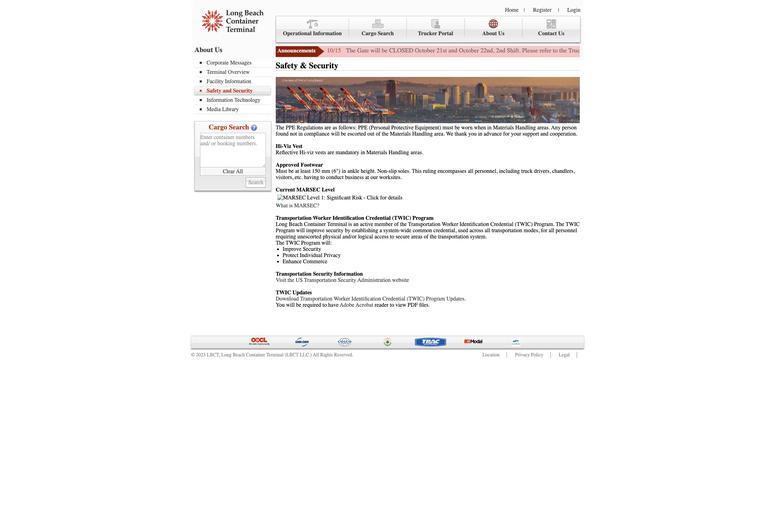 Task type: locate. For each thing, give the bounding box(es) containing it.
1 horizontal spatial search
[[378, 30, 394, 37]]

personnel
[[556, 228, 577, 234]]

worker inside the twic updates download transportation worker identification credential (twic) program updates. you will be required to have adobe acrobat reader to view pdf files.​
[[334, 296, 350, 302]]

1 vertical spatial of
[[394, 221, 399, 228]]

transportation down us in the left of the page
[[300, 296, 332, 302]]

and right 21st
[[448, 47, 457, 54]]

privacy policy link
[[515, 352, 543, 358]]

and
[[448, 47, 457, 54], [223, 88, 232, 94], [541, 131, 549, 137]]

lbct,
[[207, 352, 220, 358]]

1 vertical spatial cargo
[[209, 123, 227, 131]]

are
[[324, 125, 331, 131], [328, 150, 334, 156]]

all inside approved footwear must be at least 150 mm (6") in ankle height. non-slip soles. this ruling encompasses all personnel, including truck drivers, chandlers, visitors, etc. having to conduct business at our worksites.
[[468, 168, 473, 174]]

areas. inside ​​​​​the ppe regulations are as follows: ppe (personal protective equipment) must be worn when in materials handling areas. any person found not in compliance will be escorted out of the materials handling area. we thank you in advance for your support and cooperation.
[[537, 125, 550, 131]]

privacy down will:
[[324, 252, 341, 259]]

0 horizontal spatial safety
[[207, 88, 221, 94]]

transportation left modes,
[[492, 228, 522, 234]]

1 horizontal spatial materials
[[390, 131, 411, 137]]

1 vertical spatial beach
[[233, 352, 245, 358]]

this
[[412, 168, 422, 174]]

us inside 'about us' link
[[498, 30, 504, 37]]

long inside the transportation worker identification credential (twic) program long beach container terminal is an active member of the transportation worker identification credential (twic) program. the twic program will improve security by establishing a system-wide common credential, used across all transportation modes, for all personnel requiring unescorted physical and/or logical access to secure areas of the transportation system. the twic program will:
[[276, 221, 287, 228]]

1 horizontal spatial about us
[[482, 30, 504, 37]]

to left the "have"
[[322, 302, 327, 308]]

files.​
[[419, 302, 430, 308]]

us for 'about us' link
[[498, 30, 504, 37]]

about inside menu bar
[[482, 30, 497, 37]]

2 vertical spatial and
[[541, 131, 549, 137]]

0 horizontal spatial beach
[[233, 352, 245, 358]]

gate down cargo search link
[[357, 47, 369, 54]]

hi- up footwear
[[300, 150, 307, 156]]

us up corporate
[[215, 46, 222, 54]]

1 horizontal spatial october
[[459, 47, 479, 54]]

0 horizontal spatial materials
[[366, 150, 387, 156]]

the inside ​​​​​the ppe regulations are as follows: ppe (personal protective equipment) must be worn when in materials handling areas. any person found not in compliance will be escorted out of the materials handling area. we thank you in advance for your support and cooperation.
[[382, 131, 389, 137]]

overview
[[228, 69, 250, 75]]

establishing
[[352, 228, 378, 234]]

october left 21st
[[415, 47, 435, 54]]

access
[[374, 234, 389, 240]]

1 horizontal spatial handling
[[412, 131, 433, 137]]

​​​​​the ppe regulations are as follows: ppe (personal protective equipment) must be worn when in materials handling areas. any person found not in compliance will be escorted out of the materials handling area. we thank you in advance for your support and cooperation.
[[276, 125, 577, 137]]

0 horizontal spatial ppe
[[286, 125, 295, 131]]

october left 22nd,
[[459, 47, 479, 54]]

1 horizontal spatial worker
[[334, 296, 350, 302]]

0 horizontal spatial areas.
[[411, 150, 423, 156]]

credential
[[366, 215, 391, 221], [490, 221, 514, 228], [382, 296, 405, 302]]

to inside approved footwear must be at least 150 mm (6") in ankle height. non-slip soles. this ruling encompasses all personnel, including truck drivers, chandlers, visitors, etc. having to conduct business at our worksites.
[[320, 174, 325, 181]]

1 vertical spatial are
[[328, 150, 334, 156]]

areas. left any
[[537, 125, 550, 131]]

0 vertical spatial menu bar
[[276, 16, 581, 43]]

all right clear
[[236, 168, 243, 175]]

handling left any
[[515, 125, 536, 131]]

0 horizontal spatial long
[[221, 352, 232, 358]]

cargo search down library
[[209, 123, 249, 131]]

| left login
[[558, 7, 559, 13]]

for inside ​​​​​the ppe regulations are as follows: ppe (personal protective equipment) must be worn when in materials handling areas. any person found not in compliance will be escorted out of the materials handling area. we thank you in advance for your support and cooperation.
[[503, 131, 510, 137]]

web
[[615, 47, 625, 54]]

0 horizontal spatial all
[[236, 168, 243, 175]]

0 horizontal spatial at
[[295, 168, 299, 174]]

1 vertical spatial safety
[[207, 88, 221, 94]]

0 vertical spatial beach
[[289, 221, 303, 228]]

0 horizontal spatial all
[[468, 168, 473, 174]]

all right across
[[485, 228, 490, 234]]

1 horizontal spatial hi-
[[300, 150, 307, 156]]

2 horizontal spatial us
[[558, 30, 564, 37]]

at left the our
[[365, 174, 369, 181]]

0 horizontal spatial is
[[289, 203, 293, 209]]

will
[[371, 47, 380, 54], [331, 131, 340, 137], [296, 228, 305, 234], [286, 302, 295, 308]]

beach right lbct,
[[233, 352, 245, 358]]

unescorted
[[297, 234, 321, 240]]

corporate
[[207, 60, 229, 66]]

1 vertical spatial cargo search
[[209, 123, 249, 131]]

week.
[[715, 47, 729, 54]]

1 vertical spatial all
[[313, 352, 319, 358]]

register link
[[533, 7, 552, 13]]

information inside transportation security information visit the us transportation security administration website
[[334, 271, 363, 277]]

in right (6")
[[342, 168, 346, 174]]

member
[[375, 221, 393, 228]]

1 horizontal spatial menu bar
[[276, 16, 581, 43]]

2 vertical spatial terminal
[[266, 352, 284, 358]]

security up technology
[[233, 88, 253, 94]]

about us link
[[465, 18, 522, 37]]

viz
[[283, 143, 291, 150]]

0 horizontal spatial cargo search
[[209, 123, 249, 131]]

1 vertical spatial search
[[229, 123, 249, 131]]

in inside hi-viz vest reflective hi-viz vests are mandatory in materials handling areas.
[[361, 150, 365, 156]]

0 vertical spatial cargo search
[[362, 30, 394, 37]]

terminal
[[207, 69, 227, 75], [327, 221, 347, 228], [266, 352, 284, 358]]

0 vertical spatial of
[[376, 131, 380, 137]]

0 vertical spatial about us
[[482, 30, 504, 37]]

contact
[[538, 30, 557, 37]]

1 horizontal spatial about
[[482, 30, 497, 37]]

in right not
[[298, 131, 303, 137]]

will right you
[[286, 302, 295, 308]]

beach
[[289, 221, 303, 228], [233, 352, 245, 358]]

the left truck
[[559, 47, 567, 54]]

credential down website
[[382, 296, 405, 302]]

1 horizontal spatial container
[[304, 221, 326, 228]]

non-
[[377, 168, 389, 174]]

and down facility information link
[[223, 88, 232, 94]]

at left least
[[295, 168, 299, 174]]

transportation
[[492, 228, 522, 234], [438, 234, 469, 240]]

0 vertical spatial areas.
[[537, 125, 550, 131]]

terminal left (lbct
[[266, 352, 284, 358]]

0 vertical spatial is
[[289, 203, 293, 209]]

1 vertical spatial long
[[221, 352, 232, 358]]

1 horizontal spatial |
[[558, 7, 559, 13]]

1 vertical spatial and
[[223, 88, 232, 94]]

0 horizontal spatial privacy
[[324, 252, 341, 259]]

1 ppe from the left
[[286, 125, 295, 131]]

Enter container numbers and/ or booking numbers.  text field
[[200, 133, 266, 168]]

of inside ​​​​​the ppe regulations are as follows: ppe (personal protective equipment) must be worn when in materials handling areas. any person found not in compliance will be escorted out of the materials handling area. we thank you in advance for your support and cooperation.
[[376, 131, 380, 137]]

us up 2nd
[[498, 30, 504, 37]]

identification
[[333, 215, 364, 221], [460, 221, 489, 228], [352, 296, 381, 302]]

worker left across
[[442, 221, 458, 228]]

are left "as"
[[324, 125, 331, 131]]

(twic)
[[392, 215, 411, 221], [515, 221, 533, 228], [407, 296, 425, 302]]

for right modes,
[[541, 228, 547, 234]]

security
[[309, 61, 338, 70], [233, 88, 253, 94], [303, 246, 321, 252], [313, 271, 333, 277], [338, 277, 356, 284]]

menu bar
[[276, 16, 581, 43], [195, 59, 274, 114]]

worker down visit the us transportation security administration website 'link'
[[334, 296, 350, 302]]

please
[[522, 47, 538, 54]]

gate right truck
[[585, 47, 596, 54]]

for right page
[[640, 47, 647, 54]]

the right the out
[[382, 131, 389, 137]]

1 vertical spatial terminal
[[327, 221, 347, 228]]

safety left &
[[276, 61, 298, 70]]

all
[[468, 168, 473, 174], [485, 228, 490, 234], [549, 228, 554, 234]]

the right 10/15 at the top of page
[[346, 47, 356, 54]]

1 vertical spatial about us
[[195, 46, 222, 54]]

is inside the transportation worker identification credential (twic) program long beach container terminal is an active member of the transportation worker identification credential (twic) program. the twic program will improve security by establishing a system-wide common credential, used across all transportation modes, for all personnel requiring unescorted physical and/or logical access to secure areas of the transportation system. the twic program will:
[[348, 221, 352, 228]]

2 horizontal spatial of
[[424, 234, 429, 240]]

materials right when on the right top of the page
[[493, 125, 514, 131]]

handling inside hi-viz vest reflective hi-viz vests are mandatory in materials handling areas.
[[389, 150, 409, 156]]

menu bar containing corporate messages
[[195, 59, 274, 114]]

operational
[[283, 30, 312, 37]]

privacy
[[324, 252, 341, 259], [515, 352, 530, 358]]

0 horizontal spatial menu bar
[[195, 59, 274, 114]]

will inside ​​​​​the ppe regulations are as follows: ppe (personal protective equipment) must be worn when in materials handling areas. any person found not in compliance will be escorted out of the materials handling area. we thank you in advance for your support and cooperation.
[[331, 131, 340, 137]]

for left your
[[503, 131, 510, 137]]

1 horizontal spatial the
[[346, 47, 356, 54]]

information up adobe
[[334, 271, 363, 277]]

0 horizontal spatial gate
[[357, 47, 369, 54]]

0 horizontal spatial and
[[223, 88, 232, 94]]

of
[[376, 131, 380, 137], [394, 221, 399, 228], [424, 234, 429, 240]]

1 horizontal spatial cargo search
[[362, 30, 394, 37]]

1 horizontal spatial safety
[[276, 61, 298, 70]]

at
[[295, 168, 299, 174], [365, 174, 369, 181]]

found
[[276, 131, 289, 137]]

must
[[443, 125, 453, 131]]

22nd,
[[481, 47, 495, 54]]

1 horizontal spatial cargo
[[362, 30, 376, 37]]

will left improve
[[296, 228, 305, 234]]

0 horizontal spatial handling
[[389, 150, 409, 156]]

0 vertical spatial container
[[304, 221, 326, 228]]

0 vertical spatial terminal
[[207, 69, 227, 75]]

the
[[346, 47, 356, 54], [556, 221, 564, 228], [276, 240, 284, 246]]

as
[[333, 125, 337, 131]]

materials down the out
[[366, 150, 387, 156]]

all left personnel
[[549, 228, 554, 234]]

2 october from the left
[[459, 47, 479, 54]]

mm
[[322, 168, 330, 174]]

1 horizontal spatial areas.
[[537, 125, 550, 131]]

privacy left policy
[[515, 352, 530, 358]]

&
[[300, 61, 307, 70]]

approved
[[276, 162, 299, 168]]

0 vertical spatial and
[[448, 47, 457, 54]]

terminal down corporate
[[207, 69, 227, 75]]

0 horizontal spatial container
[[246, 352, 265, 358]]

home
[[505, 7, 519, 13]]

common
[[413, 228, 432, 234]]

the left us in the left of the page
[[288, 277, 294, 284]]

2 horizontal spatial handling
[[515, 125, 536, 131]]

0 horizontal spatial terminal
[[207, 69, 227, 75]]

register
[[533, 7, 552, 13]]

visit
[[276, 277, 286, 284]]

(personal
[[369, 125, 390, 131]]

is
[[289, 203, 293, 209], [348, 221, 352, 228]]

and left any
[[541, 131, 549, 137]]

transportation down the what is marsec?
[[276, 215, 312, 221]]

soles.
[[398, 168, 411, 174]]

areas. up "this"
[[411, 150, 423, 156]]

is left an
[[348, 221, 352, 228]]

all
[[236, 168, 243, 175], [313, 352, 319, 358]]

all left personnel,
[[468, 168, 473, 174]]

0 vertical spatial cargo
[[362, 30, 376, 37]]

terminal up physical
[[327, 221, 347, 228]]

program left updates.
[[426, 296, 445, 302]]

viz
[[307, 150, 314, 156]]

will right compliance
[[331, 131, 340, 137]]

2 vertical spatial twic
[[276, 290, 291, 296]]

to left secure
[[390, 234, 394, 240]]

1 vertical spatial about
[[195, 46, 213, 54]]

about us up 22nd,
[[482, 30, 504, 37]]

2 vertical spatial the
[[276, 240, 284, 246]]

0 horizontal spatial worker
[[313, 215, 331, 221]]

to
[[553, 47, 558, 54], [320, 174, 325, 181], [390, 234, 394, 240], [322, 302, 327, 308], [390, 302, 394, 308]]

None submit
[[246, 178, 266, 188]]

| right home link
[[524, 7, 525, 13]]

about up 22nd,
[[482, 30, 497, 37]]

ruling
[[423, 168, 436, 174]]

about
[[482, 30, 497, 37], [195, 46, 213, 54]]

transportation inside the twic updates download transportation worker identification credential (twic) program updates. you will be required to have adobe acrobat reader to view pdf files.​
[[300, 296, 332, 302]]

you
[[468, 131, 477, 137]]

0 vertical spatial about
[[482, 30, 497, 37]]

2 horizontal spatial and
[[541, 131, 549, 137]]

0 vertical spatial are
[[324, 125, 331, 131]]

about up corporate
[[195, 46, 213, 54]]

2 horizontal spatial materials
[[493, 125, 514, 131]]

twic down visit
[[276, 290, 291, 296]]

ppe right the follows:
[[358, 125, 368, 131]]

credential inside the twic updates download transportation worker identification credential (twic) program updates. you will be required to have adobe acrobat reader to view pdf files.​
[[382, 296, 405, 302]]

terminal overview link
[[200, 69, 271, 75]]

having
[[304, 174, 319, 181]]

1 horizontal spatial beach
[[289, 221, 303, 228]]

active
[[360, 221, 373, 228]]

1 horizontal spatial gate
[[585, 47, 596, 54]]

security down unescorted
[[303, 246, 321, 252]]

materials inside hi-viz vest reflective hi-viz vests are mandatory in materials handling areas.
[[366, 150, 387, 156]]

login link
[[567, 7, 581, 13]]

requiring
[[276, 234, 296, 240]]

about us up corporate
[[195, 46, 222, 54]]

(twic) right view
[[407, 296, 425, 302]]

legal link
[[559, 352, 570, 358]]

system-
[[383, 228, 401, 234]]

150
[[312, 168, 320, 174]]

0 vertical spatial privacy
[[324, 252, 341, 259]]

facility
[[207, 78, 224, 85]]

improve security protect individual privacy enhance commerce
[[283, 246, 341, 265]]

2 horizontal spatial terminal
[[327, 221, 347, 228]]

advance
[[484, 131, 502, 137]]

details
[[679, 47, 695, 54]]

beach up requiring
[[289, 221, 303, 228]]

handling left area.
[[412, 131, 433, 137]]

terminal inside the transportation worker identification credential (twic) program long beach container terminal is an active member of the transportation worker identification credential (twic) program. the twic program will improve security by establishing a system-wide common credential, used across all transportation modes, for all personnel requiring unescorted physical and/or logical access to secure areas of the transportation system. the twic program will:
[[327, 221, 347, 228]]

search down media library link
[[229, 123, 249, 131]]

and inside corporate messages terminal overview facility information safety and security information technology media library
[[223, 88, 232, 94]]

be inside the twic updates download transportation worker identification credential (twic) program updates. you will be required to have adobe acrobat reader to view pdf files.​
[[296, 302, 301, 308]]

handling up soles.
[[389, 150, 409, 156]]

information down overview
[[225, 78, 251, 85]]

menu bar containing operational information
[[276, 16, 581, 43]]

1 vertical spatial container
[[246, 352, 265, 358]]

materials right '(personal'
[[390, 131, 411, 137]]

search up closed
[[378, 30, 394, 37]]

clear
[[223, 168, 235, 175]]

twic
[[566, 221, 580, 228], [286, 240, 300, 246], [276, 290, 291, 296]]

in right mandatory
[[361, 150, 365, 156]]

safety down facility
[[207, 88, 221, 94]]

the
[[559, 47, 567, 54], [706, 47, 713, 54], [382, 131, 389, 137], [400, 221, 407, 228], [430, 234, 437, 240], [288, 277, 294, 284]]

hi- down found
[[276, 143, 283, 150]]

us inside contact us "link"
[[558, 30, 564, 37]]

cargo search up closed
[[362, 30, 394, 37]]

media
[[207, 106, 221, 113]]

updates
[[293, 290, 312, 296]]

1 horizontal spatial privacy
[[515, 352, 530, 358]]

0 horizontal spatial october
[[415, 47, 435, 54]]

twic inside the twic updates download transportation worker identification credential (twic) program updates. you will be required to have adobe acrobat reader to view pdf files.​
[[276, 290, 291, 296]]

corporate messages terminal overview facility information safety and security information technology media library
[[207, 60, 260, 113]]

all right llc.) at the bottom of the page
[[313, 352, 319, 358]]

compliance
[[304, 131, 330, 137]]

of right areas
[[424, 234, 429, 240]]

to right 150
[[320, 174, 325, 181]]

are right vests
[[328, 150, 334, 156]]

out
[[367, 131, 374, 137]]

0 vertical spatial search
[[378, 30, 394, 37]]

long up requiring
[[276, 221, 287, 228]]

1 vertical spatial the
[[556, 221, 564, 228]]

1 horizontal spatial all
[[313, 352, 319, 358]]

adobe
[[340, 302, 354, 308]]

2 | from the left
[[558, 7, 559, 13]]

1 horizontal spatial terminal
[[266, 352, 284, 358]]

1 horizontal spatial us
[[498, 30, 504, 37]]

adobe acrobat link
[[340, 302, 373, 308]]

1 horizontal spatial long
[[276, 221, 287, 228]]

will down cargo search link
[[371, 47, 380, 54]]

security inside corporate messages terminal overview facility information safety and security information technology media library
[[233, 88, 253, 94]]

thank
[[455, 131, 467, 137]]

1 | from the left
[[524, 7, 525, 13]]

legal
[[559, 352, 570, 358]]

1 vertical spatial menu bar
[[195, 59, 274, 114]]



Task type: vqa. For each thing, say whether or not it's contained in the screenshot.
Hi-
yes



Task type: describe. For each thing, give the bounding box(es) containing it.
page
[[627, 47, 638, 54]]

will inside the transportation worker identification credential (twic) program long beach container terminal is an active member of the transportation worker identification credential (twic) program. the twic program will improve security by establishing a system-wide common credential, used across all transportation modes, for all personnel requiring unescorted physical and/or logical access to secure areas of the transportation system. the twic program will:
[[296, 228, 305, 234]]

in right you
[[478, 131, 482, 137]]

1 gate from the left
[[357, 47, 369, 54]]

the right areas
[[430, 234, 437, 240]]

logical
[[358, 234, 373, 240]]

for right 'details'
[[697, 47, 704, 54]]

media library link
[[200, 106, 271, 113]]

escorted
[[348, 131, 366, 137]]

0 horizontal spatial hi-
[[276, 143, 283, 150]]

operational information
[[283, 30, 342, 37]]

to inside the transportation worker identification credential (twic) program long beach container terminal is an active member of the transportation worker identification credential (twic) program. the twic program will improve security by establishing a system-wide common credential, used across all transportation modes, for all personnel requiring unescorted physical and/or logical access to secure areas of the transportation system. the twic program will:
[[390, 234, 394, 240]]

and inside ​​​​​the ppe regulations are as follows: ppe (personal protective equipment) must be worn when in materials handling areas. any person found not in compliance will be escorted out of the materials handling area. we thank you in advance for your support and cooperation.
[[541, 131, 549, 137]]

cargo search link
[[349, 18, 407, 37]]

administration
[[357, 277, 391, 284]]

us for contact us "link"
[[558, 30, 564, 37]]

what
[[276, 203, 288, 209]]

chandlers,
[[552, 168, 575, 174]]

marsec level 1: significant risk - click for details image
[[277, 195, 403, 201]]

are inside ​​​​​the ppe regulations are as follows: ppe (personal protective equipment) must be worn when in materials handling areas. any person found not in compliance will be escorted out of the materials handling area. we thank you in advance for your support and cooperation.
[[324, 125, 331, 131]]

areas
[[411, 234, 423, 240]]

what is marsec? link
[[276, 203, 319, 209]]

information up media
[[207, 97, 233, 103]]

credential right across
[[490, 221, 514, 228]]

1 october from the left
[[415, 47, 435, 54]]

all inside button
[[236, 168, 243, 175]]

identification inside the twic updates download transportation worker identification credential (twic) program updates. you will be required to have adobe acrobat reader to view pdf files.​
[[352, 296, 381, 302]]

gate
[[667, 47, 677, 54]]

safety & security
[[276, 61, 338, 70]]

terminal inside corporate messages terminal overview facility information safety and security information technology media library
[[207, 69, 227, 75]]

(lbct
[[285, 352, 299, 358]]

policy
[[531, 352, 543, 358]]

closed
[[389, 47, 413, 54]]

truck
[[568, 47, 583, 54]]

further
[[649, 47, 666, 54]]

download transportation worker identification credential (twic) program updates. link
[[276, 296, 466, 302]]

1 vertical spatial twic
[[286, 240, 300, 246]]

0 horizontal spatial about
[[195, 46, 213, 54]]

program up individual
[[301, 240, 320, 246]]

security down 10/15 at the top of page
[[309, 61, 338, 70]]

follows:
[[339, 125, 357, 131]]

hi-viz vest reflective hi-viz vests are mandatory in materials handling areas.
[[276, 143, 423, 156]]

business
[[345, 174, 364, 181]]

program.
[[534, 221, 554, 228]]

visitors,
[[276, 174, 293, 181]]

1 horizontal spatial and
[[448, 47, 457, 54]]

enhance
[[283, 259, 302, 265]]

2 horizontal spatial worker
[[442, 221, 458, 228]]

0 horizontal spatial transportation
[[438, 234, 469, 240]]

security inside improve security protect individual privacy enhance commerce
[[303, 246, 321, 252]]

program inside the twic updates download transportation worker identification credential (twic) program updates. you will be required to have adobe acrobat reader to view pdf files.​
[[426, 296, 445, 302]]

vests
[[315, 150, 326, 156]]

in right when on the right top of the page
[[487, 125, 492, 131]]

the left "week."
[[706, 47, 713, 54]]

to right the refer
[[553, 47, 558, 54]]

to left view
[[390, 302, 394, 308]]

us
[[296, 277, 303, 284]]

mandatory
[[336, 150, 359, 156]]

program up improve
[[276, 228, 295, 234]]

program up 'common'
[[413, 215, 434, 221]]

secure
[[396, 234, 410, 240]]

1 horizontal spatial at
[[365, 174, 369, 181]]

transportation down enhance at the left bottom
[[276, 271, 312, 277]]

2023
[[196, 352, 206, 358]]

0 vertical spatial twic
[[566, 221, 580, 228]]

©
[[191, 352, 195, 358]]

login
[[567, 7, 581, 13]]

2 ppe from the left
[[358, 125, 368, 131]]

operational information link
[[276, 18, 349, 37]]

cargo search inside menu bar
[[362, 30, 394, 37]]

personnel,
[[475, 168, 498, 174]]

© 2023 lbct, long beach container terminal (lbct llc.) all rights reserved.
[[191, 352, 353, 358]]

0 horizontal spatial the
[[276, 240, 284, 246]]

conduct
[[326, 174, 344, 181]]

cargo inside menu bar
[[362, 30, 376, 37]]

(twic) left the program.
[[515, 221, 533, 228]]

credential up a on the top left of the page
[[366, 215, 391, 221]]

in inside approved footwear must be at least 150 mm (6") in ankle height. non-slip soles. this ruling encompasses all personnel, including truck drivers, chandlers, visitors, etc. having to conduct business at our worksites.
[[342, 168, 346, 174]]

2 horizontal spatial all
[[549, 228, 554, 234]]

transportation up areas
[[408, 221, 440, 228]]

transportation security information visit the us transportation security administration website
[[276, 271, 409, 284]]

(twic) inside the twic updates download transportation worker identification credential (twic) program updates. you will be required to have adobe acrobat reader to view pdf files.​
[[407, 296, 425, 302]]

messages
[[230, 60, 252, 66]]

1 vertical spatial privacy
[[515, 352, 530, 358]]

physical
[[323, 234, 341, 240]]

the up secure
[[400, 221, 407, 228]]

by
[[345, 228, 350, 234]]

safety inside corporate messages terminal overview facility information safety and security information technology media library
[[207, 88, 221, 94]]

1 horizontal spatial transportation
[[492, 228, 522, 234]]

(twic) up 'wide'
[[392, 215, 411, 221]]

marsec
[[296, 187, 320, 193]]

height.
[[361, 168, 376, 174]]

2 vertical spatial of
[[424, 234, 429, 240]]

will inside the twic updates download transportation worker identification credential (twic) program updates. you will be required to have adobe acrobat reader to view pdf files.​
[[286, 302, 295, 308]]

trucker portal
[[418, 30, 453, 37]]

for inside the transportation worker identification credential (twic) program long beach container terminal is an active member of the transportation worker identification credential (twic) program. the twic program will improve security by establishing a system-wide common credential, used across all transportation modes, for all personnel requiring unescorted physical and/or logical access to secure areas of the transportation system. the twic program will:
[[541, 228, 547, 234]]

privacy inside improve security protect individual privacy enhance commerce
[[324, 252, 341, 259]]

0 vertical spatial the
[[346, 47, 356, 54]]

must
[[276, 168, 287, 174]]

commerce
[[303, 259, 327, 265]]

0 horizontal spatial cargo
[[209, 123, 227, 131]]

required
[[303, 302, 321, 308]]

contact us
[[538, 30, 564, 37]]

areas. inside hi-viz vest reflective hi-viz vests are mandatory in materials handling areas.
[[411, 150, 423, 156]]

any
[[551, 125, 561, 131]]

etc.
[[295, 174, 303, 181]]

library
[[222, 106, 239, 113]]

shift.
[[507, 47, 521, 54]]

the inside transportation security information visit the us transportation security administration website
[[288, 277, 294, 284]]

1 horizontal spatial all
[[485, 228, 490, 234]]

2 horizontal spatial the
[[556, 221, 564, 228]]

hours
[[598, 47, 613, 54]]

be inside approved footwear must be at least 150 mm (6") in ankle height. non-slip soles. this ruling encompasses all personnel, including truck drivers, chandlers, visitors, etc. having to conduct business at our worksites.
[[289, 168, 294, 174]]

about us inside menu bar
[[482, 30, 504, 37]]

contact us link
[[522, 18, 580, 37]]

0 vertical spatial safety
[[276, 61, 298, 70]]

slip
[[389, 168, 397, 174]]

improve
[[283, 246, 301, 252]]

10/15
[[327, 47, 341, 54]]

information up 10/15 at the top of page
[[313, 30, 342, 37]]

clear all button
[[200, 168, 266, 176]]

improve
[[306, 228, 325, 234]]

ankle
[[347, 168, 359, 174]]

portal
[[438, 30, 453, 37]]

1 horizontal spatial of
[[394, 221, 399, 228]]

beach inside the transportation worker identification credential (twic) program long beach container terminal is an active member of the transportation worker identification credential (twic) program. the twic program will improve security by establishing a system-wide common credential, used across all transportation modes, for all personnel requiring unescorted physical and/or logical access to secure areas of the transportation system. the twic program will:
[[289, 221, 303, 228]]

0 horizontal spatial search
[[229, 123, 249, 131]]

view
[[396, 302, 406, 308]]

security up adobe
[[338, 277, 356, 284]]

container inside the transportation worker identification credential (twic) program long beach container terminal is an active member of the transportation worker identification credential (twic) program. the twic program will improve security by establishing a system-wide common credential, used across all transportation modes, for all personnel requiring unescorted physical and/or logical access to secure areas of the transportation system. the twic program will:
[[304, 221, 326, 228]]

transportation down commerce
[[304, 277, 336, 284]]

2 gate from the left
[[585, 47, 596, 54]]

equipment)
[[415, 125, 441, 131]]

current marsec level
[[276, 187, 335, 193]]

facility information link
[[200, 78, 271, 85]]

announcements
[[277, 48, 316, 54]]

0 horizontal spatial us
[[215, 46, 222, 54]]

not
[[290, 131, 297, 137]]

what is marsec?
[[276, 203, 319, 209]]

security down commerce
[[313, 271, 333, 277]]

clear all
[[223, 168, 243, 175]]

acrobat
[[356, 302, 373, 308]]

0 horizontal spatial about us
[[195, 46, 222, 54]]

vest
[[293, 143, 302, 150]]

location link
[[483, 352, 500, 358]]

regulations
[[297, 125, 323, 131]]

are inside hi-viz vest reflective hi-viz vests are mandatory in materials handling areas.
[[328, 150, 334, 156]]

(6")
[[332, 168, 340, 174]]

location
[[483, 352, 500, 358]]

encompasses
[[438, 168, 466, 174]]



